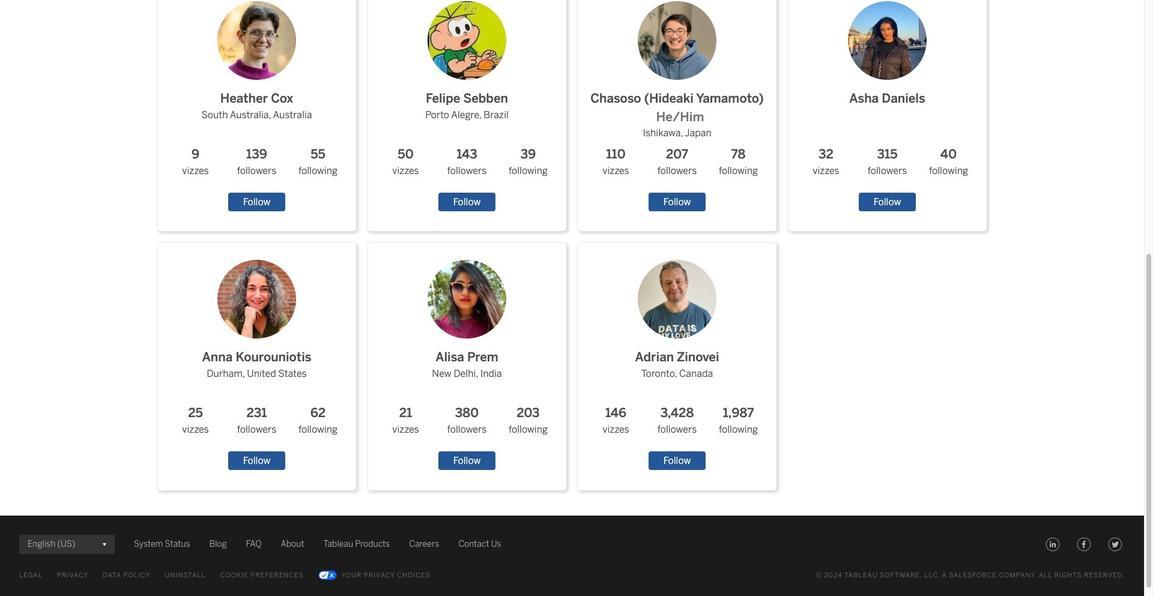 Task type: vqa. For each thing, say whether or not it's contained in the screenshot.
Avatar image for Alisa Prem
yes



Task type: locate. For each thing, give the bounding box(es) containing it.
avatar image for chasoso (hideaki yamamoto) image
[[638, 1, 717, 80]]

avatar image for asha daniels image
[[848, 1, 927, 80]]

avatar image for heather cox image
[[217, 1, 296, 80]]

avatar image for alisa prem image
[[428, 260, 506, 339]]



Task type: describe. For each thing, give the bounding box(es) containing it.
avatar image for felipe sebben image
[[428, 1, 506, 80]]

selected language element
[[28, 535, 106, 554]]

avatar image for anna kourouniotis image
[[217, 260, 296, 339]]

avatar image for adrian zinovei image
[[638, 260, 717, 339]]



